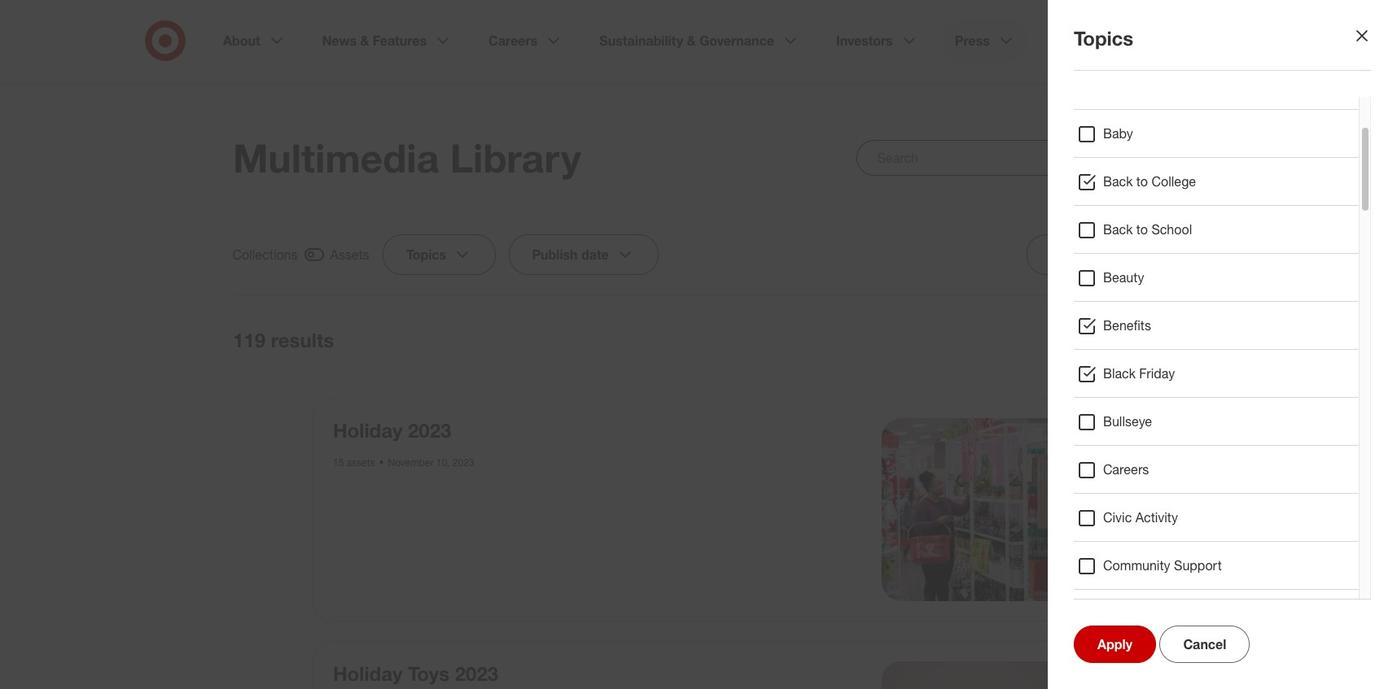 Task type: locate. For each thing, give the bounding box(es) containing it.
Back to College checkbox
[[1078, 173, 1097, 192]]

2 back from the top
[[1104, 222, 1133, 238]]

1 back from the top
[[1104, 174, 1133, 190]]

holiday toys 2023
[[333, 662, 499, 686]]

1 vertical spatial holiday
[[333, 662, 403, 686]]

baby
[[1104, 125, 1134, 142]]

holiday
[[333, 419, 403, 443], [333, 662, 403, 686]]

10,
[[436, 457, 450, 469]]

1 to from the top
[[1137, 174, 1149, 190]]

to left school on the right of page
[[1137, 222, 1149, 238]]

15
[[333, 457, 344, 469]]

holiday up assets
[[333, 419, 403, 443]]

civic activity
[[1104, 510, 1179, 526]]

2 to from the top
[[1137, 222, 1149, 238]]

activity
[[1136, 510, 1179, 526]]

2023 right 10, at the bottom left of page
[[453, 457, 474, 469]]

civic
[[1104, 510, 1132, 526]]

Search search field
[[857, 140, 1165, 176]]

black
[[1104, 366, 1136, 382]]

back right back to college checkbox
[[1104, 174, 1133, 190]]

to for college
[[1137, 174, 1149, 190]]

benefits
[[1104, 318, 1152, 334]]

date
[[582, 247, 610, 263]]

0 horizontal spatial topics
[[407, 247, 446, 263]]

1 vertical spatial to
[[1137, 222, 1149, 238]]

library
[[450, 134, 581, 182]]

2 vertical spatial 2023
[[455, 662, 499, 686]]

publish date button
[[509, 235, 659, 275]]

cancel button
[[1160, 626, 1251, 664]]

0 vertical spatial topics
[[1074, 26, 1134, 51]]

collections
[[233, 247, 298, 263]]

support
[[1175, 558, 1222, 574]]

holiday for holiday toys 2023
[[333, 662, 403, 686]]

1 horizontal spatial topics
[[1074, 26, 1134, 51]]

november
[[388, 457, 434, 469]]

bullseye
[[1104, 414, 1153, 430]]

Careers checkbox
[[1078, 461, 1097, 481]]

college
[[1152, 174, 1197, 190]]

1 holiday from the top
[[333, 419, 403, 443]]

apply
[[1098, 637, 1133, 653]]

2023 right toys at left
[[455, 662, 499, 686]]

2023
[[408, 419, 452, 443], [453, 457, 474, 469], [455, 662, 499, 686]]

0 vertical spatial back
[[1104, 174, 1133, 190]]

15 assets
[[333, 457, 375, 469]]

back to college
[[1104, 174, 1197, 190]]

1 vertical spatial 2023
[[453, 457, 474, 469]]

1 vertical spatial back
[[1104, 222, 1133, 238]]

holiday left toys at left
[[333, 662, 403, 686]]

2023 up november 10, 2023
[[408, 419, 452, 443]]

beauty
[[1104, 270, 1145, 286]]

holiday toys 2023 link
[[333, 662, 499, 686]]

1 vertical spatial topics
[[407, 247, 446, 263]]

back for back to college
[[1104, 174, 1133, 190]]

None checkbox
[[233, 244, 370, 266], [1093, 328, 1165, 353], [233, 244, 370, 266], [1093, 328, 1165, 353]]

back right back to school checkbox
[[1104, 222, 1133, 238]]

holiday 2023 link
[[333, 419, 452, 443]]

0 vertical spatial holiday
[[333, 419, 403, 443]]

2 holiday from the top
[[333, 662, 403, 686]]

publish
[[533, 247, 578, 263]]

unchecked image
[[1119, 331, 1139, 350]]

0 vertical spatial to
[[1137, 174, 1149, 190]]

0 vertical spatial 2023
[[408, 419, 452, 443]]

community
[[1104, 558, 1171, 574]]

to
[[1137, 174, 1149, 190], [1137, 222, 1149, 238]]

back
[[1104, 174, 1133, 190], [1104, 222, 1133, 238]]

topics
[[1074, 26, 1134, 51], [407, 247, 446, 263]]

to for school
[[1137, 222, 1149, 238]]

to left college
[[1137, 174, 1149, 190]]

publish date
[[533, 247, 610, 263]]

Benefits checkbox
[[1078, 317, 1097, 336]]



Task type: describe. For each thing, give the bounding box(es) containing it.
topics inside button
[[407, 247, 446, 263]]

a guest carrying a red target basket browses colorful holiday displays. image
[[882, 419, 1065, 602]]

topics dialog
[[0, 0, 1398, 690]]

community support
[[1104, 558, 1222, 574]]

Beauty checkbox
[[1078, 269, 1097, 288]]

multimedia library
[[233, 134, 581, 182]]

school
[[1152, 222, 1193, 238]]

Baby checkbox
[[1078, 125, 1097, 144]]

careers
[[1104, 462, 1150, 478]]

119 results
[[233, 328, 334, 353]]

Bullseye checkbox
[[1078, 413, 1097, 433]]

Back to School checkbox
[[1078, 221, 1097, 240]]

november 10, 2023
[[388, 457, 474, 469]]

checked image
[[305, 245, 324, 265]]

2023 for 10,
[[453, 457, 474, 469]]

Black Friday checkbox
[[1078, 365, 1097, 384]]

results
[[271, 328, 334, 353]]

back for back to school
[[1104, 222, 1133, 238]]

back to school
[[1104, 222, 1193, 238]]

Civic Activity checkbox
[[1078, 509, 1097, 529]]

friday
[[1140, 366, 1176, 382]]

holiday for holiday 2023
[[333, 419, 403, 443]]

holiday 2023
[[333, 419, 452, 443]]

topics inside dialog
[[1074, 26, 1134, 51]]

assets
[[331, 247, 370, 263]]

apply button
[[1074, 626, 1157, 664]]

2023 for toys
[[455, 662, 499, 686]]

assets
[[347, 457, 375, 469]]

119
[[233, 328, 266, 353]]

cancel
[[1184, 637, 1227, 653]]

toys
[[408, 662, 450, 686]]

Community Support checkbox
[[1078, 557, 1097, 577]]

multimedia
[[233, 134, 439, 182]]

topics button
[[383, 235, 496, 275]]

black friday
[[1104, 366, 1176, 382]]



Task type: vqa. For each thing, say whether or not it's contained in the screenshot.
to
yes



